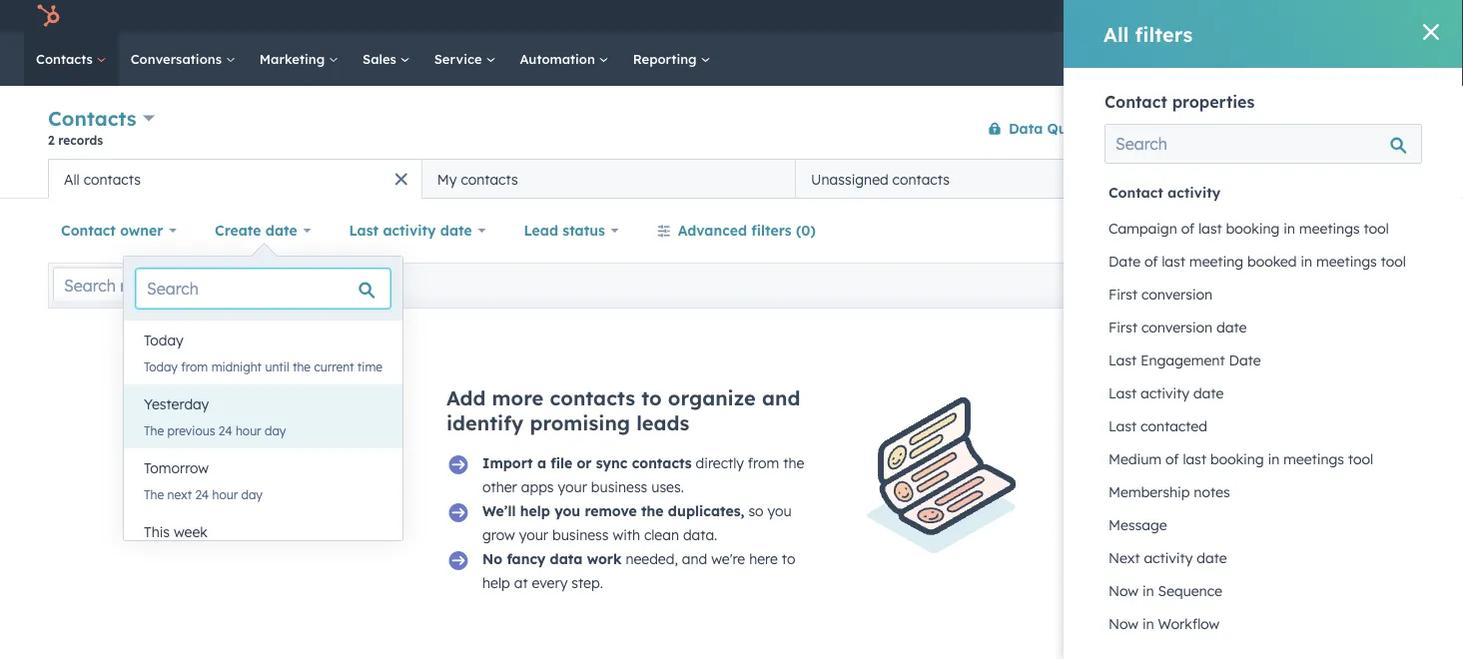 Task type: locate. For each thing, give the bounding box(es) containing it.
0 vertical spatial contacts
[[36, 50, 97, 67]]

contacts down records
[[84, 170, 141, 188]]

date for next activity date button
[[1197, 550, 1228, 567]]

conversion up engagement
[[1142, 319, 1213, 336]]

contacts up import a file or sync contacts
[[550, 386, 636, 411]]

message
[[1109, 517, 1168, 534]]

contact up 'actions'
[[1105, 92, 1168, 112]]

conversion for first conversion
[[1142, 286, 1213, 303]]

my
[[437, 170, 457, 188]]

this week button
[[124, 513, 403, 553]]

your down file
[[558, 479, 587, 496]]

2 vertical spatial of
[[1166, 451, 1180, 468]]

meetings down (3/5)
[[1300, 220, 1361, 237]]

automation
[[520, 50, 599, 67]]

2 horizontal spatial of
[[1182, 220, 1195, 237]]

1 horizontal spatial your
[[558, 479, 587, 496]]

quality
[[1048, 119, 1099, 137]]

contact inside row group
[[1109, 184, 1164, 201]]

first up first conversion date
[[1109, 286, 1138, 303]]

date for first conversion date button
[[1217, 319, 1248, 336]]

create for create date
[[215, 222, 261, 239]]

in down now in sequence
[[1143, 616, 1155, 633]]

of for medium
[[1166, 451, 1180, 468]]

all left views
[[1342, 170, 1360, 187]]

all views
[[1342, 170, 1403, 187]]

advanced filters (0)
[[678, 222, 816, 239]]

now inside button
[[1109, 616, 1139, 633]]

1 horizontal spatial 24
[[219, 423, 232, 438]]

0 horizontal spatial add
[[447, 386, 486, 411]]

last
[[349, 222, 379, 239], [1109, 352, 1137, 369], [1109, 385, 1137, 402], [1109, 418, 1137, 435]]

last up notes
[[1184, 451, 1207, 468]]

workflow
[[1159, 616, 1220, 633]]

of for date
[[1145, 253, 1159, 270]]

last up meeting at the top right
[[1199, 220, 1223, 237]]

tool
[[1364, 220, 1390, 237], [1382, 253, 1407, 270], [1349, 451, 1374, 468]]

1 horizontal spatial create
[[1315, 121, 1353, 136]]

contact
[[1105, 92, 1168, 112], [1109, 184, 1164, 201], [61, 222, 116, 239]]

all down "2 records"
[[64, 170, 80, 188]]

contact inside popup button
[[61, 222, 116, 239]]

more
[[492, 386, 544, 411]]

from inside today today from midnight until the current time
[[181, 359, 208, 374]]

1 vertical spatial today
[[144, 359, 178, 374]]

last for medium
[[1184, 451, 1207, 468]]

1 horizontal spatial of
[[1166, 451, 1180, 468]]

marketplaces button
[[1197, 0, 1239, 32]]

2 horizontal spatial the
[[784, 455, 805, 472]]

all for all contacts
[[64, 170, 80, 188]]

until
[[265, 359, 289, 374]]

1 vertical spatial hour
[[212, 487, 238, 502]]

1 vertical spatial your
[[519, 527, 549, 544]]

last activity date up contacted on the bottom
[[1109, 385, 1224, 402]]

1 first from the top
[[1109, 286, 1138, 303]]

and
[[762, 386, 801, 411], [682, 551, 708, 568]]

current
[[314, 359, 354, 374]]

filters for all
[[1136, 21, 1193, 46]]

first for first conversion date
[[1109, 319, 1138, 336]]

a
[[537, 455, 547, 472]]

your
[[558, 479, 587, 496], [519, 527, 549, 544]]

activity
[[1168, 184, 1221, 201], [383, 222, 436, 239], [1141, 385, 1190, 402], [1145, 550, 1194, 567]]

0 horizontal spatial from
[[181, 359, 208, 374]]

date down last engagement date at the right bottom of the page
[[1194, 385, 1224, 402]]

0 vertical spatial day
[[265, 423, 286, 438]]

meeting
[[1190, 253, 1244, 270]]

meetings right booked
[[1317, 253, 1378, 270]]

day for tomorrow
[[241, 487, 263, 502]]

1 vertical spatial conversion
[[1142, 319, 1213, 336]]

booking
[[1227, 220, 1280, 237], [1211, 451, 1265, 468]]

next activity date button
[[1105, 542, 1423, 575]]

add left more
[[447, 386, 486, 411]]

all contacts
[[64, 170, 141, 188]]

1 vertical spatial the
[[144, 487, 164, 502]]

0 horizontal spatial filters
[[752, 222, 792, 239]]

(3/5)
[[1273, 170, 1308, 187]]

contacts up records
[[48, 106, 136, 131]]

1 horizontal spatial to
[[782, 551, 796, 568]]

booked
[[1248, 253, 1298, 270]]

0 vertical spatial conversion
[[1142, 286, 1213, 303]]

fancy
[[507, 551, 546, 568]]

0 vertical spatial import
[[1229, 121, 1269, 136]]

date for last activity date button
[[1194, 385, 1224, 402]]

24 inside yesterday the previous 24 hour day
[[219, 423, 232, 438]]

0 horizontal spatial you
[[555, 503, 581, 520]]

24 for tomorrow
[[195, 487, 209, 502]]

create date
[[215, 222, 297, 239]]

1 vertical spatial meetings
[[1317, 253, 1378, 270]]

from inside directly from the other apps your business uses.
[[748, 455, 780, 472]]

you
[[555, 503, 581, 520], [768, 503, 792, 520]]

contact up campaign
[[1109, 184, 1164, 201]]

date up last engagement date button
[[1217, 319, 1248, 336]]

owner
[[120, 222, 163, 239]]

today up yesterday at left
[[144, 359, 178, 374]]

0 horizontal spatial date
[[1109, 253, 1141, 270]]

day inside yesterday the previous 24 hour day
[[265, 423, 286, 438]]

1 vertical spatial help
[[483, 575, 510, 592]]

2 vertical spatial meetings
[[1284, 451, 1345, 468]]

the inside today today from midnight until the current time
[[293, 359, 311, 374]]

you left remove
[[555, 503, 581, 520]]

1 vertical spatial day
[[241, 487, 263, 502]]

0 vertical spatial today
[[144, 332, 183, 349]]

0 vertical spatial now
[[1109, 583, 1139, 600]]

1 today from the top
[[144, 332, 183, 349]]

1 vertical spatial business
[[553, 527, 609, 544]]

engagement
[[1141, 352, 1226, 369]]

1 vertical spatial and
[[682, 551, 708, 568]]

2 conversion from the top
[[1142, 319, 1213, 336]]

the right "until"
[[293, 359, 311, 374]]

filters for advanced
[[752, 222, 792, 239]]

date inside first conversion date button
[[1217, 319, 1248, 336]]

now for now in sequence
[[1109, 583, 1139, 600]]

contacts right unassigned on the top right
[[893, 170, 950, 188]]

1 vertical spatial to
[[782, 551, 796, 568]]

date inside last activity date button
[[1194, 385, 1224, 402]]

1 horizontal spatial all
[[1104, 21, 1130, 46]]

no fancy data work
[[483, 551, 622, 568]]

2 vertical spatial contact
[[61, 222, 116, 239]]

this week
[[144, 524, 208, 541]]

24 right next
[[195, 487, 209, 502]]

date up last activity date button
[[1230, 352, 1262, 369]]

date inside last activity date popup button
[[440, 222, 472, 239]]

0 vertical spatial last activity date
[[349, 222, 472, 239]]

apple lee image
[[1351, 7, 1369, 25]]

1 vertical spatial now
[[1109, 616, 1139, 633]]

to inside needed, and we're here to help at every step.
[[782, 551, 796, 568]]

1 vertical spatial of
[[1145, 253, 1159, 270]]

0 horizontal spatial import
[[483, 455, 533, 472]]

0 horizontal spatial all
[[64, 170, 80, 188]]

1 vertical spatial create
[[215, 222, 261, 239]]

1 now from the top
[[1109, 583, 1139, 600]]

the inside tomorrow the next 24 hour day
[[144, 487, 164, 502]]

filters left (0)
[[752, 222, 792, 239]]

1 horizontal spatial date
[[1230, 352, 1262, 369]]

booking up date of last meeting booked in meetings tool
[[1227, 220, 1280, 237]]

and down data.
[[682, 551, 708, 568]]

contacts
[[36, 50, 97, 67], [48, 106, 136, 131]]

1 horizontal spatial the
[[642, 503, 664, 520]]

now in sequence button
[[1105, 575, 1423, 608]]

all contacts button
[[48, 159, 422, 199]]

0 horizontal spatial 24
[[195, 487, 209, 502]]

date down my
[[440, 222, 472, 239]]

data
[[550, 551, 583, 568]]

the left next
[[144, 487, 164, 502]]

lead
[[524, 222, 559, 239]]

1 horizontal spatial from
[[748, 455, 780, 472]]

0 vertical spatial the
[[144, 423, 164, 438]]

business
[[591, 479, 648, 496], [553, 527, 609, 544]]

(0)
[[796, 222, 816, 239]]

contact for contact activity
[[1109, 184, 1164, 201]]

meetings up membership notes button
[[1284, 451, 1345, 468]]

1 conversion from the top
[[1142, 286, 1213, 303]]

contacts down hubspot link
[[36, 50, 97, 67]]

all left upgrade
[[1104, 21, 1130, 46]]

create inside popup button
[[215, 222, 261, 239]]

last activity date down my
[[349, 222, 472, 239]]

0 vertical spatial first
[[1109, 286, 1138, 303]]

day inside tomorrow the next 24 hour day
[[241, 487, 263, 502]]

the down yesterday at left
[[144, 423, 164, 438]]

in up booked
[[1284, 220, 1296, 237]]

0 vertical spatial add
[[1205, 170, 1232, 187]]

last inside popup button
[[349, 222, 379, 239]]

the for yesterday
[[144, 423, 164, 438]]

you right "so"
[[768, 503, 792, 520]]

1 vertical spatial contacts
[[48, 106, 136, 131]]

0 vertical spatial your
[[558, 479, 587, 496]]

contact for contact properties
[[1105, 92, 1168, 112]]

booking up notes
[[1211, 451, 1265, 468]]

of down contacted on the bottom
[[1166, 451, 1180, 468]]

0 vertical spatial contact
[[1105, 92, 1168, 112]]

from up yesterday at left
[[181, 359, 208, 374]]

help down the apps
[[520, 503, 550, 520]]

last for last activity date button
[[1109, 385, 1137, 402]]

import for import a file or sync contacts
[[483, 455, 533, 472]]

hour up tomorrow button
[[236, 423, 261, 438]]

automation link
[[508, 32, 621, 86]]

first down first conversion
[[1109, 319, 1138, 336]]

2 horizontal spatial all
[[1342, 170, 1360, 187]]

2 vertical spatial last
[[1184, 451, 1207, 468]]

now down next
[[1109, 583, 1139, 600]]

contacts
[[84, 170, 141, 188], [461, 170, 518, 188], [893, 170, 950, 188], [550, 386, 636, 411], [632, 455, 692, 472]]

import up other
[[483, 455, 533, 472]]

last contacted
[[1109, 418, 1208, 435]]

next activity date
[[1109, 550, 1228, 567]]

the for tomorrow
[[144, 487, 164, 502]]

1 vertical spatial last
[[1163, 253, 1186, 270]]

membership notes
[[1109, 484, 1231, 501]]

import inside button
[[1229, 121, 1269, 136]]

the inside yesterday the previous 24 hour day
[[144, 423, 164, 438]]

0 vertical spatial filters
[[1136, 21, 1193, 46]]

help down no
[[483, 575, 510, 592]]

0 horizontal spatial help
[[483, 575, 510, 592]]

date down campaign
[[1109, 253, 1141, 270]]

last up first conversion
[[1163, 253, 1186, 270]]

list box
[[124, 321, 403, 577]]

2 vertical spatial tool
[[1349, 451, 1374, 468]]

business up the "we'll help you remove the duplicates,"
[[591, 479, 648, 496]]

0 vertical spatial 24
[[219, 423, 232, 438]]

create inside button
[[1315, 121, 1353, 136]]

contacts banner
[[48, 102, 1416, 159]]

today
[[144, 332, 183, 349], [144, 359, 178, 374]]

contact owner
[[61, 222, 163, 239]]

date up search search field
[[266, 222, 297, 239]]

date inside last engagement date button
[[1230, 352, 1262, 369]]

1 vertical spatial tool
[[1382, 253, 1407, 270]]

0 vertical spatial from
[[181, 359, 208, 374]]

remove
[[585, 503, 637, 520]]

1 vertical spatial import
[[483, 455, 533, 472]]

1 vertical spatial contact
[[1109, 184, 1164, 201]]

1 vertical spatial last activity date
[[1109, 385, 1224, 402]]

date up sequence
[[1197, 550, 1228, 567]]

1 the from the top
[[144, 423, 164, 438]]

list box containing today
[[124, 321, 403, 577]]

now for now in workflow
[[1109, 616, 1139, 633]]

1 you from the left
[[555, 503, 581, 520]]

create contact button
[[1298, 112, 1416, 144]]

1 vertical spatial date
[[1230, 352, 1262, 369]]

in up now in workflow
[[1143, 583, 1155, 600]]

1 vertical spatial 24
[[195, 487, 209, 502]]

meetings for medium of last booking in meetings tool
[[1284, 451, 1345, 468]]

1 vertical spatial first
[[1109, 319, 1138, 336]]

1 vertical spatial the
[[784, 455, 805, 472]]

all
[[1104, 21, 1130, 46], [1342, 170, 1360, 187], [64, 170, 80, 188]]

first
[[1109, 286, 1138, 303], [1109, 319, 1138, 336]]

first conversion button
[[1105, 278, 1423, 311]]

last activity date inside last activity date button
[[1109, 385, 1224, 402]]

lead status button
[[511, 211, 632, 251]]

0 horizontal spatial last activity date
[[349, 222, 472, 239]]

upgrade
[[1139, 9, 1193, 25]]

0 vertical spatial last
[[1199, 220, 1223, 237]]

1 vertical spatial booking
[[1211, 451, 1265, 468]]

0 vertical spatial tool
[[1364, 220, 1390, 237]]

contact left the owner
[[61, 222, 116, 239]]

now down now in sequence
[[1109, 616, 1139, 633]]

day up tomorrow button
[[265, 423, 286, 438]]

1 horizontal spatial and
[[762, 386, 801, 411]]

the right the directly in the bottom of the page
[[784, 455, 805, 472]]

2 the from the top
[[144, 487, 164, 502]]

sales
[[363, 50, 400, 67]]

unassigned
[[811, 170, 889, 188]]

conversion up first conversion date
[[1142, 286, 1213, 303]]

1 horizontal spatial you
[[768, 503, 792, 520]]

of down campaign
[[1145, 253, 1159, 270]]

here
[[750, 551, 778, 568]]

1 horizontal spatial last activity date
[[1109, 385, 1224, 402]]

your up fancy
[[519, 527, 549, 544]]

organize
[[668, 386, 756, 411]]

1 horizontal spatial day
[[265, 423, 286, 438]]

1 horizontal spatial import
[[1229, 121, 1269, 136]]

last for last contacted button
[[1109, 418, 1137, 435]]

hour inside tomorrow the next 24 hour day
[[212, 487, 238, 502]]

2 now from the top
[[1109, 616, 1139, 633]]

now
[[1109, 583, 1139, 600], [1109, 616, 1139, 633]]

1 vertical spatial add
[[447, 386, 486, 411]]

0 vertical spatial and
[[762, 386, 801, 411]]

2 first from the top
[[1109, 319, 1138, 336]]

clean
[[645, 527, 679, 544]]

today down the search name, phone, email addresses, or company 'search field'
[[144, 332, 183, 349]]

data.
[[683, 527, 718, 544]]

last for last engagement date button
[[1109, 352, 1137, 369]]

service
[[434, 50, 486, 67]]

booking for medium
[[1211, 451, 1265, 468]]

1 horizontal spatial filters
[[1136, 21, 1193, 46]]

filters right upgrade image
[[1136, 21, 1193, 46]]

meetings for campaign of last booking in meetings tool
[[1300, 220, 1361, 237]]

0 vertical spatial create
[[1315, 121, 1353, 136]]

all inside all views link
[[1342, 170, 1360, 187]]

0 vertical spatial hour
[[236, 423, 261, 438]]

we're
[[712, 551, 746, 568]]

0 horizontal spatial create
[[215, 222, 261, 239]]

contacts right my
[[461, 170, 518, 188]]

next
[[1109, 550, 1141, 567]]

tool for medium of last booking in meetings tool
[[1349, 451, 1374, 468]]

0 horizontal spatial of
[[1145, 253, 1159, 270]]

0 vertical spatial meetings
[[1300, 220, 1361, 237]]

from right the directly in the bottom of the page
[[748, 455, 780, 472]]

membership notes button
[[1105, 476, 1423, 509]]

menu
[[1115, 0, 1440, 32]]

add left view
[[1205, 170, 1232, 187]]

0 vertical spatial help
[[520, 503, 550, 520]]

first conversion date button
[[1105, 311, 1423, 344]]

all for all views
[[1342, 170, 1360, 187]]

0 vertical spatial date
[[1109, 253, 1141, 270]]

0 vertical spatial business
[[591, 479, 648, 496]]

create left contact
[[1315, 121, 1353, 136]]

24 for yesterday
[[219, 423, 232, 438]]

24 right previous
[[219, 423, 232, 438]]

date inside the date of last meeting booked in meetings tool button
[[1109, 253, 1141, 270]]

day up this week button
[[241, 487, 263, 502]]

0 vertical spatial of
[[1182, 220, 1195, 237]]

0 horizontal spatial day
[[241, 487, 263, 502]]

2 you from the left
[[768, 503, 792, 520]]

business inside directly from the other apps your business uses.
[[591, 479, 648, 496]]

1 vertical spatial filters
[[752, 222, 792, 239]]

of down contact activity on the top right of page
[[1182, 220, 1195, 237]]

1 vertical spatial from
[[748, 455, 780, 472]]

create contact
[[1315, 121, 1399, 136]]

import a file or sync contacts
[[483, 455, 692, 472]]

activity for last activity date button
[[1141, 385, 1190, 402]]

1 horizontal spatial help
[[520, 503, 550, 520]]

your inside directly from the other apps your business uses.
[[558, 479, 587, 496]]

to left organize
[[642, 386, 662, 411]]

0 vertical spatial to
[[642, 386, 662, 411]]

and inside needed, and we're here to help at every step.
[[682, 551, 708, 568]]

activity for row group containing contact activity
[[1168, 184, 1221, 201]]

contact for contact owner
[[61, 222, 116, 239]]

conversations
[[131, 50, 226, 67]]

date inside next activity date button
[[1197, 550, 1228, 567]]

contacts for unassigned contacts
[[893, 170, 950, 188]]

hour right next
[[212, 487, 238, 502]]

the up the clean
[[642, 503, 664, 520]]

marketplaces image
[[1209, 9, 1227, 27]]

first conversion
[[1109, 286, 1213, 303]]

search image
[[1422, 52, 1436, 66]]

from
[[181, 359, 208, 374], [748, 455, 780, 472]]

0 horizontal spatial and
[[682, 551, 708, 568]]

import down properties
[[1229, 121, 1269, 136]]

1 horizontal spatial add
[[1205, 170, 1232, 187]]

in inside button
[[1143, 616, 1155, 633]]

24 inside tomorrow the next 24 hour day
[[195, 487, 209, 502]]

now inside button
[[1109, 583, 1139, 600]]

row group
[[1105, 172, 1423, 660]]

business up data
[[553, 527, 609, 544]]

to right here
[[782, 551, 796, 568]]

settings link
[[1281, 5, 1306, 26]]

contacted
[[1141, 418, 1208, 435]]

add inside button
[[1205, 170, 1232, 187]]

0 vertical spatial booking
[[1227, 220, 1280, 237]]

create down all contacts button
[[215, 222, 261, 239]]

Search search field
[[136, 269, 391, 309]]

0 vertical spatial the
[[293, 359, 311, 374]]

0 horizontal spatial to
[[642, 386, 662, 411]]

with
[[613, 527, 641, 544]]

all inside all contacts button
[[64, 170, 80, 188]]

add inside add more contacts to organize and identify promising leads
[[447, 386, 486, 411]]

0 horizontal spatial the
[[293, 359, 311, 374]]

close image
[[1424, 24, 1440, 40]]

and right organize
[[762, 386, 801, 411]]

hour inside yesterday the previous 24 hour day
[[236, 423, 261, 438]]

apple button
[[1339, 0, 1438, 32]]

leads
[[637, 411, 690, 436]]

contacts for my contacts
[[461, 170, 518, 188]]

Search name, phone, email addresses, or company search field
[[53, 267, 289, 303]]

meetings
[[1300, 220, 1361, 237], [1317, 253, 1378, 270], [1284, 451, 1345, 468]]

filters inside button
[[752, 222, 792, 239]]

0 horizontal spatial your
[[519, 527, 549, 544]]



Task type: vqa. For each thing, say whether or not it's contained in the screenshot.


Task type: describe. For each thing, give the bounding box(es) containing it.
today today from midnight until the current time
[[144, 332, 383, 374]]

apps
[[521, 479, 554, 496]]

contacts inside popup button
[[48, 106, 136, 131]]

no
[[483, 551, 503, 568]]

campaign of last booking in meetings tool
[[1109, 220, 1390, 237]]

all views link
[[1329, 159, 1416, 199]]

membership
[[1109, 484, 1191, 501]]

date of last meeting booked in meetings tool
[[1109, 253, 1407, 270]]

we'll
[[483, 503, 516, 520]]

to inside add more contacts to organize and identify promising leads
[[642, 386, 662, 411]]

advanced
[[678, 222, 747, 239]]

last engagement date button
[[1105, 344, 1423, 377]]

sequence
[[1159, 583, 1223, 600]]

menu containing apple
[[1115, 0, 1440, 32]]

Search search field
[[1105, 124, 1423, 164]]

sync
[[596, 455, 628, 472]]

add more contacts to organize and identify promising leads
[[447, 386, 801, 436]]

contact activity
[[1109, 184, 1221, 201]]

last contacted button
[[1105, 410, 1423, 443]]

now in workflow button
[[1105, 608, 1423, 641]]

properties
[[1173, 92, 1255, 112]]

time
[[358, 359, 383, 374]]

upgrade image
[[1117, 8, 1135, 26]]

so
[[749, 503, 764, 520]]

conversion for first conversion date
[[1142, 319, 1213, 336]]

yesterday button
[[124, 385, 403, 425]]

data quality
[[1009, 119, 1099, 137]]

all filters
[[1104, 21, 1193, 46]]

we'll help you remove the duplicates,
[[483, 503, 745, 520]]

notifications image
[[1313, 8, 1331, 26]]

date inside create date popup button
[[266, 222, 297, 239]]

data quality button
[[975, 108, 1100, 148]]

hubspot image
[[36, 4, 60, 28]]

import for import
[[1229, 121, 1269, 136]]

add for add more contacts to organize and identify promising leads
[[447, 386, 486, 411]]

campaign
[[1109, 220, 1178, 237]]

help inside needed, and we're here to help at every step.
[[483, 575, 510, 592]]

uses.
[[652, 479, 684, 496]]

hour for yesterday
[[236, 423, 261, 438]]

conversations link
[[119, 32, 248, 86]]

records
[[58, 132, 103, 147]]

Search HubSpot search field
[[1183, 42, 1428, 76]]

yesterday
[[144, 396, 209, 413]]

view
[[1237, 170, 1269, 187]]

settings image
[[1285, 8, 1302, 26]]

and inside add more contacts to organize and identify promising leads
[[762, 386, 801, 411]]

grow
[[483, 527, 515, 544]]

booking for campaign
[[1227, 220, 1280, 237]]

2 today from the top
[[144, 359, 178, 374]]

today button
[[124, 321, 403, 361]]

search button
[[1412, 42, 1446, 76]]

sales link
[[351, 32, 422, 86]]

last for campaign
[[1199, 220, 1223, 237]]

activity for next activity date button
[[1145, 550, 1194, 567]]

help image
[[1251, 9, 1269, 27]]

directly
[[696, 455, 744, 472]]

actions button
[[1112, 112, 1200, 144]]

now in sequence
[[1109, 583, 1223, 600]]

2
[[48, 132, 55, 147]]

my contacts
[[437, 170, 518, 188]]

or
[[577, 455, 592, 472]]

tool for campaign of last booking in meetings tool
[[1364, 220, 1390, 237]]

day for yesterday
[[265, 423, 286, 438]]

data
[[1009, 119, 1043, 137]]

advanced filters (0) button
[[644, 211, 829, 251]]

contacts inside add more contacts to organize and identify promising leads
[[550, 386, 636, 411]]

contacts button
[[48, 104, 155, 133]]

of for campaign
[[1182, 220, 1195, 237]]

add view (3/5)
[[1205, 170, 1308, 187]]

at
[[514, 575, 528, 592]]

identify
[[447, 411, 524, 436]]

date of last meeting booked in meetings tool button
[[1105, 245, 1423, 278]]

all for all filters
[[1104, 21, 1130, 46]]

status
[[563, 222, 605, 239]]

week
[[174, 524, 208, 541]]

needed, and we're here to help at every step.
[[483, 551, 796, 592]]

last activity date inside last activity date popup button
[[349, 222, 472, 239]]

so you grow your business with clean data.
[[483, 503, 792, 544]]

hour for tomorrow
[[212, 487, 238, 502]]

marketing
[[260, 50, 329, 67]]

needed,
[[626, 551, 678, 568]]

first for first conversion
[[1109, 286, 1138, 303]]

hubspot link
[[24, 4, 75, 28]]

next
[[167, 487, 192, 502]]

you inside "so you grow your business with clean data."
[[768, 503, 792, 520]]

create for create contact
[[1315, 121, 1353, 136]]

last activity date button
[[336, 211, 499, 251]]

promising
[[530, 411, 631, 436]]

the inside directly from the other apps your business uses.
[[784, 455, 805, 472]]

add for add view (3/5)
[[1205, 170, 1232, 187]]

business inside "so you grow your business with clean data."
[[553, 527, 609, 544]]

apple
[[1373, 7, 1408, 24]]

medium
[[1109, 451, 1162, 468]]

service link
[[422, 32, 508, 86]]

views
[[1364, 170, 1403, 187]]

last for date
[[1163, 253, 1186, 270]]

yesterday the previous 24 hour day
[[144, 396, 286, 438]]

activity inside popup button
[[383, 222, 436, 239]]

actions
[[1129, 121, 1171, 136]]

row group containing contact activity
[[1105, 172, 1423, 660]]

contact owner button
[[48, 211, 190, 251]]

unassigned contacts
[[811, 170, 950, 188]]

contacts up uses.
[[632, 455, 692, 472]]

in up membership notes button
[[1269, 451, 1280, 468]]

campaign of last booking in meetings tool button
[[1105, 212, 1423, 245]]

first conversion date
[[1109, 319, 1248, 336]]

message button
[[1105, 509, 1423, 542]]

work
[[587, 551, 622, 568]]

tomorrow
[[144, 460, 209, 477]]

2 vertical spatial the
[[642, 503, 664, 520]]

contacts link
[[24, 32, 119, 86]]

last activity date button
[[1105, 377, 1423, 410]]

your inside "so you grow your business with clean data."
[[519, 527, 549, 544]]

in right booked
[[1301, 253, 1313, 270]]

midnight
[[211, 359, 262, 374]]

duplicates,
[[668, 503, 745, 520]]

marketing link
[[248, 32, 351, 86]]

contacts for all contacts
[[84, 170, 141, 188]]

lead status
[[524, 222, 605, 239]]

medium of last booking in meetings tool
[[1109, 451, 1374, 468]]



